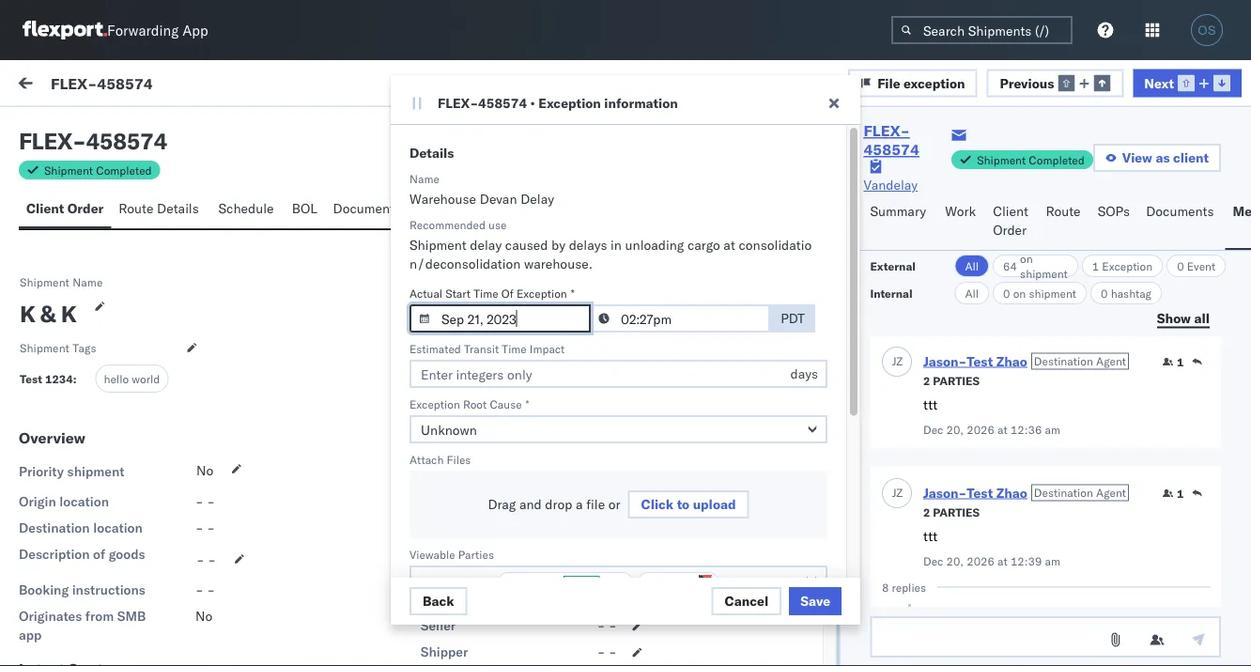 Task type: vqa. For each thing, say whether or not it's contained in the screenshot.


Task type: locate. For each thing, give the bounding box(es) containing it.
messages button
[[412, 192, 489, 228]]

message inside button
[[139, 77, 194, 93]]

2026, up delay
[[475, 218, 512, 235]]

0 left hashtag
[[1101, 286, 1108, 300]]

jason-test zhao button for ttt dec 20, 2026 at 12:36 am
[[923, 353, 1027, 370]]

hello
[[104, 372, 129, 386]]

1 for ttt dec 20, 2026 at 12:36 am
[[1177, 355, 1184, 369]]

upload
[[449, 131, 494, 148]]

0 horizontal spatial completed
[[96, 163, 152, 177]]

exception up 0 hashtag
[[1102, 259, 1153, 273]]

test right the 'hello'
[[133, 373, 158, 389]]

--
[[598, 492, 615, 509]]

1 horizontal spatial client order button
[[986, 194, 1039, 250]]

viewable for viewable parties
[[410, 547, 455, 561]]

0 vertical spatial order
[[67, 200, 104, 217]]

20, inside the ttt dec 20, 2026 at 12:36 am
[[946, 423, 964, 437]]

ttt
[[56, 236, 71, 252], [56, 320, 71, 337], [923, 397, 938, 413], [923, 529, 938, 545]]

20, inside ttt dec 20, 2026 at 12:39 am
[[946, 554, 964, 568]]

(0)
[[83, 119, 107, 136], [175, 119, 200, 136]]

vandelay link
[[864, 176, 918, 194]]

dec 20, 2026, 12:33 am pst
[[425, 388, 603, 404]]

1 vertical spatial jason-test zhao button
[[923, 485, 1027, 501]]

work for my
[[54, 72, 102, 98]]

date left 'drop'
[[514, 493, 541, 510]]

Unknown text field
[[410, 415, 828, 443]]

previous button
[[987, 69, 1124, 97]]

back
[[423, 593, 454, 609]]

description of goods
[[19, 546, 145, 562]]

replies
[[892, 581, 926, 595]]

order for client order button to the left
[[67, 200, 104, 217]]

am inside the ttt dec 20, 2026 at 12:36 am
[[1045, 423, 1060, 437]]

1 2 from the top
[[923, 374, 930, 388]]

2 parties from the top
[[933, 505, 979, 520]]

destination for ttt dec 20, 2026 at 12:36 am
[[1034, 354, 1093, 369]]

date right ready
[[497, 463, 525, 480]]

1 horizontal spatial route
[[1046, 203, 1081, 219]]

2 vertical spatial at
[[997, 554, 1008, 568]]

MMM D, YYYY text field
[[410, 304, 591, 333]]

parties for ttt dec 20, 2026 at 12:39 am
[[933, 505, 979, 520]]

0 vertical spatial parties
[[933, 374, 979, 388]]

1 vertical spatial 2
[[923, 505, 930, 520]]

client order down flex
[[26, 200, 104, 217]]

viewable for viewable by
[[419, 576, 472, 592]]

0 vertical spatial all button
[[955, 255, 989, 277]]

at inside ttt dec 20, 2026 at 12:39 am
[[997, 554, 1008, 568]]

pm right 6:39
[[539, 641, 559, 658]]

location up "destination location"
[[59, 493, 109, 510]]

pm up vandelay client
[[547, 557, 567, 573]]

am for ttt dec 20, 2026 at 12:39 am
[[1045, 554, 1060, 568]]

0 vertical spatial vandelay
[[864, 177, 918, 193]]

1 resize handle column header from the left
[[394, 157, 416, 666]]

0 vertical spatial message
[[139, 77, 194, 93]]

1 vertical spatial 17,
[[452, 557, 472, 573]]

2 for ttt dec 20, 2026 at 12:39 am
[[923, 505, 930, 520]]

internal down the summary button
[[870, 286, 913, 300]]

1 vertical spatial external
[[870, 259, 916, 273]]

0 horizontal spatial shipment completed
[[44, 163, 152, 177]]

12:35
[[516, 303, 552, 319]]

delivery
[[462, 493, 510, 510]]

jason- up origin location
[[91, 457, 133, 474]]

am up delays
[[556, 218, 576, 235]]

1 17, from the top
[[452, 472, 472, 489]]

1 k from the left
[[20, 300, 35, 328]]

2 jason-test zhao destination agent from the top
[[923, 485, 1126, 501]]

all button left 0 on shipment
[[955, 282, 989, 304]]

information
[[604, 95, 678, 111]]

2 vertical spatial am
[[556, 388, 576, 404]]

2 horizontal spatial time
[[502, 342, 527, 356]]

all left 0 on shipment
[[965, 286, 979, 300]]

1 vertical spatial by
[[476, 576, 490, 592]]

1 vertical spatial *
[[526, 397, 529, 411]]

documents button up 0 event
[[1139, 194, 1226, 250]]

0 vertical spatial 2 parties button
[[923, 372, 979, 389]]

previous
[[1000, 74, 1055, 91]]

viewable up back
[[419, 576, 472, 592]]

documents for leftmost documents button
[[333, 200, 401, 217]]

seller
[[421, 617, 456, 634]]

test down "internal (0)" button
[[133, 203, 158, 220]]

work up external (0)
[[54, 72, 102, 98]]

2 up ttt dec 20, 2026 at 12:39 am
[[923, 505, 930, 520]]

1 2026 from the top
[[967, 423, 995, 437]]

external (0)
[[30, 119, 107, 136]]

0 vertical spatial date
[[497, 463, 525, 480]]

1 vertical spatial no
[[195, 608, 213, 624]]

6:47 up and
[[516, 472, 544, 489]]

client-
[[421, 530, 473, 549]]

1 vertical spatial 2 parties
[[923, 505, 979, 520]]

viewable up consignee
[[410, 547, 455, 561]]

client
[[26, 200, 64, 217], [993, 203, 1029, 219], [567, 577, 597, 591]]

summary button
[[863, 194, 938, 250]]

file exception button
[[849, 69, 978, 97], [849, 69, 978, 97]]

2 vertical spatial destination
[[19, 520, 90, 536]]

dec inside ttt dec 20, 2026 at 12:39 am
[[923, 554, 943, 568]]

details up warehouse
[[410, 145, 454, 161]]

am for 12:33
[[556, 388, 576, 404]]

destination up description
[[19, 520, 90, 536]]

0 for 0 on shipment
[[1004, 286, 1011, 300]]

shipment left item/shipment
[[977, 153, 1026, 167]]

time left the 'of'
[[474, 286, 499, 300]]

pst up delays
[[580, 218, 603, 235]]

location
[[59, 493, 109, 510], [93, 520, 143, 536]]

on right 64
[[1020, 251, 1033, 265]]

0 for 0 hashtag
[[1101, 286, 1108, 300]]

2 vertical spatial time
[[502, 342, 527, 356]]

1 horizontal spatial by
[[552, 237, 566, 253]]

0 vertical spatial work
[[54, 72, 102, 98]]

- -
[[195, 493, 215, 510], [195, 520, 215, 536], [196, 552, 216, 568], [597, 565, 617, 581], [195, 582, 215, 598], [597, 617, 617, 634], [597, 644, 617, 660]]

0 vertical spatial 2026
[[967, 423, 995, 437]]

item/shipment
[[1035, 163, 1112, 177]]

route for route
[[1046, 203, 1081, 219]]

shipper
[[421, 644, 468, 660]]

2 parties button
[[923, 372, 979, 389], [923, 504, 979, 520]]

2 2026 from the top
[[967, 554, 995, 568]]

1 vertical spatial time
[[474, 286, 499, 300]]

pst up a
[[571, 472, 594, 489]]

k right '&'
[[61, 300, 77, 328]]

1 (0) from the left
[[83, 119, 107, 136]]

1 vertical spatial all
[[965, 286, 979, 300]]

1 all from the top
[[965, 259, 979, 273]]

documents down client
[[1146, 203, 1214, 219]]

0 horizontal spatial k
[[20, 300, 35, 328]]

next button
[[1133, 69, 1242, 97]]

2
[[923, 374, 930, 388], [923, 505, 930, 520]]

all button
[[955, 255, 989, 277], [955, 282, 989, 304]]

jason- down from
[[91, 626, 133, 643]]

458574
[[97, 74, 153, 92], [478, 95, 527, 111], [86, 127, 167, 155], [864, 140, 920, 159], [1004, 218, 1053, 235], [1004, 303, 1053, 319], [1004, 388, 1053, 404], [1004, 472, 1053, 489], [1004, 557, 1053, 573], [1004, 641, 1053, 658]]

in
[[611, 237, 622, 253]]

1 vertical spatial am
[[556, 303, 576, 319]]

0 vertical spatial internal
[[126, 119, 172, 136]]

None text field
[[870, 616, 1221, 658]]

jason-test zhao up origin location
[[91, 457, 191, 474]]

1 horizontal spatial k
[[61, 300, 77, 328]]

parties up the ttt dec 20, 2026 at 12:36 am
[[933, 374, 979, 388]]

1 all button from the top
[[955, 255, 989, 277]]

5 jason-test zhao from the top
[[91, 542, 191, 558]]

shipment down recommended
[[410, 237, 467, 253]]

0 vertical spatial *
[[571, 286, 575, 300]]

2 up the ttt dec 20, 2026 at 12:36 am
[[923, 374, 930, 388]]

internal for internal
[[870, 286, 913, 300]]

client order up 64
[[993, 203, 1029, 238]]

(0) down message button
[[175, 119, 200, 136]]

pst
[[580, 218, 603, 235], [580, 303, 603, 319], [580, 388, 603, 404], [571, 472, 594, 489], [571, 557, 594, 573], [562, 641, 586, 658]]

1 horizontal spatial work
[[1008, 163, 1032, 177]]

* down warehouse.
[[571, 286, 575, 300]]

jason-test zhao down tags
[[91, 373, 191, 389]]

2 resize handle column header from the left
[[664, 157, 686, 666]]

2 2 parties from the top
[[923, 505, 979, 520]]

2 (0) from the left
[[175, 119, 200, 136]]

client order button up 64
[[986, 194, 1039, 250]]

0 vertical spatial agent
[[1096, 354, 1126, 369]]

jason-test zhao down smb
[[91, 626, 191, 643]]

k left '&'
[[20, 300, 35, 328]]

order
[[67, 200, 104, 217], [993, 222, 1027, 238]]

0 vertical spatial destination
[[1034, 354, 1093, 369]]

messages
[[420, 200, 479, 217]]

route button
[[1039, 194, 1091, 250]]

1 vertical spatial 2026
[[967, 554, 995, 568]]

am for 12:36
[[556, 218, 576, 235]]

1 horizontal spatial time
[[474, 286, 499, 300]]

1 horizontal spatial client
[[567, 577, 597, 591]]

no
[[196, 462, 213, 479], [195, 608, 213, 624]]

details left schedule
[[157, 200, 199, 217]]

recommended use shipment delay caused by delays in unloading cargo at consolidatio n/deconsolidation warehouse.
[[410, 218, 812, 272]]

jason-test zhao down flex - 458574
[[91, 203, 191, 220]]

1 vertical spatial 2 parties button
[[923, 504, 979, 520]]

1 horizontal spatial 0
[[1101, 286, 1108, 300]]

0 horizontal spatial external
[[30, 119, 79, 136]]

agent for ttt dec 20, 2026 at 12:39 am
[[1096, 486, 1126, 500]]

by down viewable parties
[[476, 576, 490, 592]]

1 horizontal spatial 12:36
[[1010, 423, 1042, 437]]

name up k & k
[[73, 275, 103, 289]]

at inside the ttt dec 20, 2026 at 12:36 am
[[997, 423, 1008, 437]]

test 1234 :
[[20, 372, 77, 386]]

2 horizontal spatial 0
[[1177, 259, 1184, 273]]

1 horizontal spatial details
[[410, 145, 454, 161]]

1 vertical spatial date
[[514, 493, 541, 510]]

save
[[801, 593, 831, 609]]

Search Shipments (/) text field
[[892, 16, 1073, 44]]

external down the summary button
[[870, 259, 916, 273]]

name warehouse devan delay
[[410, 171, 554, 207]]

order for client order button to the right
[[993, 222, 1027, 238]]

0 horizontal spatial order
[[67, 200, 104, 217]]

os button
[[1186, 8, 1229, 52]]

message down flex - 458574
[[58, 163, 103, 177]]

show all
[[1157, 310, 1210, 326]]

1 2 parties from the top
[[923, 374, 979, 388]]

test down description
[[56, 574, 79, 591]]

2026, up delivery
[[475, 472, 512, 489]]

2 parties up ttt dec 20, 2026 at 12:39 am
[[923, 505, 979, 520]]

8
[[882, 581, 889, 595]]

1 parties from the top
[[933, 374, 979, 388]]

am inside ttt dec 20, 2026 at 12:39 am
[[1045, 554, 1060, 568]]

1 vertical spatial vandelay
[[505, 575, 559, 591]]

1 1 button from the top
[[1162, 355, 1184, 370]]

1 vertical spatial destination
[[1034, 486, 1093, 500]]

external inside button
[[30, 119, 79, 136]]

20, for dec 20, 2026, 12:35 am pst
[[452, 303, 472, 319]]

resize handle column header for time
[[664, 157, 686, 666]]

6:47 up vandelay client
[[516, 557, 544, 573]]

0 vertical spatial time
[[426, 163, 450, 177]]

1 horizontal spatial name
[[410, 171, 440, 186]]

0 vertical spatial 1 button
[[1162, 355, 1184, 370]]

2026, down 'actual start time of exception *'
[[475, 303, 512, 319]]

0 vertical spatial on
[[1020, 251, 1033, 265]]

shipment
[[977, 153, 1026, 167], [44, 163, 93, 177], [410, 237, 467, 253], [20, 275, 69, 289], [20, 341, 69, 355]]

jason-test zhao destination agent for ttt dec 20, 2026 at 12:39 am
[[923, 485, 1126, 501]]

2026,
[[475, 218, 512, 235], [475, 303, 512, 319], [475, 388, 512, 404], [475, 472, 512, 489], [475, 557, 512, 573], [467, 641, 504, 658]]

or
[[609, 496, 621, 513]]

3 am from the top
[[556, 388, 576, 404]]

2 k from the left
[[61, 300, 77, 328]]

1 vertical spatial viewable
[[419, 576, 472, 592]]

2 1 button from the top
[[1162, 486, 1184, 501]]

2 vertical spatial 1
[[1177, 487, 1184, 501]]

ttt inside the ttt dec 20, 2026 at 12:36 am
[[923, 397, 938, 413]]

1 agent from the top
[[1096, 354, 1126, 369]]

order inside the client order
[[993, 222, 1027, 238]]

1 vertical spatial dec 17, 2026, 6:47 pm pst
[[425, 557, 594, 573]]

1 vertical spatial 12:36
[[1010, 423, 1042, 437]]

flex-458574
[[51, 74, 153, 92]]

1 jason-test zhao destination agent from the top
[[923, 353, 1126, 370]]

am for ttt dec 20, 2026 at 12:36 am
[[1045, 423, 1060, 437]]

client order button down flex
[[19, 192, 111, 228]]

destination up the 12:39
[[1034, 486, 1093, 500]]

estimated transit time impact
[[410, 342, 565, 356]]

estimated
[[410, 342, 461, 356]]

shipment down flex
[[44, 163, 93, 177]]

parties up ttt dec 20, 2026 at 12:39 am
[[933, 505, 979, 520]]

8,
[[452, 641, 464, 658]]

3 resize handle column header from the left
[[934, 157, 956, 666]]

pm up 'drop'
[[547, 472, 567, 489]]

resize handle column header for message
[[394, 157, 416, 666]]

1 vertical spatial work
[[1008, 163, 1032, 177]]

4 resize handle column header from the left
[[1204, 157, 1226, 666]]

shipment inside 64 on shipment
[[1020, 266, 1068, 280]]

test left 1234 at the bottom of page
[[20, 372, 42, 386]]

1 button for ttt dec 20, 2026 at 12:39 am
[[1162, 486, 1184, 501]]

shipment name
[[20, 275, 103, 289]]

2026 inside ttt dec 20, 2026 at 12:39 am
[[967, 554, 995, 568]]

1 vertical spatial message
[[58, 163, 103, 177]]

1 horizontal spatial order
[[993, 222, 1027, 238]]

0 horizontal spatial vandelay
[[505, 575, 559, 591]]

0 horizontal spatial work
[[54, 72, 102, 98]]

1 horizontal spatial (0)
[[175, 119, 200, 136]]

0 left the event
[[1177, 259, 1184, 273]]

work for related
[[1008, 163, 1032, 177]]

0 horizontal spatial 0
[[1004, 286, 1011, 300]]

2 parties for ttt dec 20, 2026 at 12:36 am
[[923, 374, 979, 388]]

exception right • on the left top of page
[[539, 95, 601, 111]]

64
[[1004, 259, 1018, 273]]

dec 17, 2026, 6:47 pm pst down nominated
[[425, 557, 594, 573]]

shipment up origin location
[[67, 463, 124, 480]]

1 vertical spatial location
[[93, 520, 143, 536]]

internal inside button
[[126, 119, 172, 136]]

0 horizontal spatial client
[[26, 200, 64, 217]]

cargo
[[688, 237, 720, 253]]

2 2 from the top
[[923, 505, 930, 520]]

2 parties button for ttt dec 20, 2026 at 12:39 am
[[923, 504, 979, 520]]

internal for internal (0)
[[126, 119, 172, 136]]

jason-test zhao up instructions
[[91, 542, 191, 558]]

1 vertical spatial 1
[[1177, 355, 1184, 369]]

drop
[[545, 496, 573, 513]]

on inside 64 on shipment
[[1020, 251, 1033, 265]]

booking
[[19, 582, 69, 598]]

1 horizontal spatial completed
[[1029, 153, 1085, 167]]

destination for ttt dec 20, 2026 at 12:39 am
[[1034, 486, 1093, 500]]

0 vertical spatial location
[[59, 493, 109, 510]]

dec 17, 2026, 6:47 pm pst up drag
[[425, 472, 594, 489]]

date for target delivery date
[[514, 493, 541, 510]]

am
[[1045, 423, 1060, 437], [1045, 554, 1060, 568]]

1 jason-test zhao button from the top
[[923, 353, 1027, 370]]

2026 inside the ttt dec 20, 2026 at 12:36 am
[[967, 423, 995, 437]]

bol button
[[285, 192, 326, 228]]

view
[[1123, 149, 1153, 166]]

2 vertical spatial shipment
[[67, 463, 124, 480]]

j z
[[64, 206, 73, 217], [892, 355, 903, 369], [64, 375, 73, 386], [64, 459, 73, 471], [892, 486, 903, 500], [64, 544, 73, 556]]

by
[[552, 237, 566, 253], [476, 576, 490, 592]]

20, for dec 20, 2026, 12:33 am pst
[[452, 388, 472, 404]]

external for external
[[870, 259, 916, 273]]

test down priority shipment
[[56, 490, 79, 506]]

0 horizontal spatial documents button
[[326, 192, 412, 228]]

1 vertical spatial at
[[997, 423, 1008, 437]]

1 2 parties button from the top
[[923, 372, 979, 389]]

viewable
[[410, 547, 455, 561], [419, 576, 472, 592]]

0 vertical spatial 17,
[[452, 472, 472, 489]]

delays
[[569, 237, 607, 253]]

app
[[19, 627, 42, 643]]

client down flex
[[26, 200, 64, 217]]

0 vertical spatial at
[[724, 237, 736, 253]]

2 parties up the ttt dec 20, 2026 at 12:36 am
[[923, 374, 979, 388]]

1 horizontal spatial vandelay
[[864, 177, 918, 193]]

1 vertical spatial am
[[1045, 554, 1060, 568]]

pst right 6:39
[[562, 641, 586, 658]]

1 vertical spatial order
[[993, 222, 1027, 238]]

j
[[64, 206, 68, 217], [892, 355, 896, 369], [64, 375, 68, 386], [64, 459, 68, 471], [892, 486, 896, 500], [64, 544, 68, 556]]

2 parties button up ttt dec 20, 2026 at 12:39 am
[[923, 504, 979, 520]]

1 vertical spatial internal
[[870, 286, 913, 300]]

order down flex - 458574
[[67, 200, 104, 217]]

12:39
[[1010, 554, 1042, 568]]

destination down 0 on shipment
[[1034, 354, 1093, 369]]

1 am from the top
[[556, 218, 576, 235]]

17, up viewable by
[[452, 557, 472, 573]]

ttt dec 20, 2026 at 12:36 am
[[923, 397, 1060, 437]]

1 am from the top
[[1045, 423, 1060, 437]]

0 horizontal spatial name
[[73, 275, 103, 289]]

1 vertical spatial details
[[157, 200, 199, 217]]

name up warehouse
[[410, 171, 440, 186]]

0 vertical spatial test
[[56, 490, 79, 506]]

test up world
[[133, 288, 158, 304]]

origin
[[19, 493, 56, 510]]

work
[[54, 72, 102, 98], [1008, 163, 1032, 177]]

jason-test zhao button up ttt dec 20, 2026 at 12:39 am
[[923, 485, 1027, 501]]

2 parties button up the ttt dec 20, 2026 at 12:36 am
[[923, 372, 979, 389]]

2 2 parties button from the top
[[923, 504, 979, 520]]

at for ttt dec 20, 2026 at 12:36 am
[[997, 423, 1008, 437]]

dec
[[425, 218, 448, 235], [425, 303, 448, 319], [425, 388, 448, 404], [923, 423, 943, 437], [425, 472, 448, 489], [923, 554, 943, 568], [425, 557, 448, 573], [425, 641, 448, 658]]

parties up consignee
[[458, 547, 494, 561]]

resize handle column header
[[394, 157, 416, 666], [664, 157, 686, 666], [934, 157, 956, 666], [1204, 157, 1226, 666]]

shipment for 64 on shipment
[[1020, 266, 1068, 280]]

2 agent from the top
[[1096, 486, 1126, 500]]

ttt inside ttt dec 20, 2026 at 12:39 am
[[923, 529, 938, 545]]

location up goods
[[93, 520, 143, 536]]

cargo ready date
[[421, 463, 525, 480]]

2 am from the top
[[1045, 554, 1060, 568]]

1 vertical spatial shipment
[[1029, 286, 1077, 300]]

shipment up 0 on shipment
[[1020, 266, 1068, 280]]

documents for rightmost documents button
[[1146, 203, 1214, 219]]

flexport. image
[[23, 21, 107, 39]]

all left 64
[[965, 259, 979, 273]]

my
[[19, 72, 49, 98]]

0 vertical spatial jason-test zhao destination agent
[[923, 353, 1126, 370]]

0 vertical spatial all
[[965, 259, 979, 273]]

0 horizontal spatial route
[[119, 200, 154, 217]]

1 exception
[[1093, 259, 1153, 273]]

by inside recommended use shipment delay caused by delays in unloading cargo at consolidatio n/deconsolidation warehouse.
[[552, 237, 566, 253]]

2 all button from the top
[[955, 282, 989, 304]]

2 am from the top
[[556, 303, 576, 319]]

booking instructions
[[19, 582, 145, 598]]

flexport
[[645, 575, 694, 591]]

2 jason-test zhao button from the top
[[923, 485, 1027, 501]]

2026 for ttt dec 20, 2026 at 12:39 am
[[967, 554, 995, 568]]

vandelay up summary
[[864, 177, 918, 193]]

location for destination location
[[93, 520, 143, 536]]

documents button right bol
[[326, 192, 412, 228]]

0 vertical spatial 2 parties
[[923, 374, 979, 388]]

client order button
[[19, 192, 111, 228], [986, 194, 1039, 250]]

jason-test zhao button up the ttt dec 20, 2026 at 12:36 am
[[923, 353, 1027, 370]]

0 horizontal spatial internal
[[126, 119, 172, 136]]

0 vertical spatial name
[[410, 171, 440, 186]]

buyer
[[421, 591, 456, 607]]

2 all from the top
[[965, 286, 979, 300]]

client inside vandelay client
[[567, 577, 597, 591]]

8 replies
[[882, 581, 926, 595]]

shipment completed down flex - 458574
[[44, 163, 152, 177]]

bol
[[292, 200, 317, 217]]

1 vertical spatial test
[[56, 574, 79, 591]]

on for 64
[[1020, 251, 1033, 265]]

1 vertical spatial agent
[[1096, 486, 1126, 500]]

17, down "files" at the left of the page
[[452, 472, 472, 489]]

3 jason-test zhao from the top
[[91, 373, 191, 389]]



Task type: describe. For each thing, give the bounding box(es) containing it.
all for 0
[[965, 286, 979, 300]]

start
[[446, 286, 471, 300]]

all button for 0
[[955, 282, 989, 304]]

2 parties for ttt dec 20, 2026 at 12:39 am
[[923, 505, 979, 520]]

(0) for external (0)
[[83, 119, 107, 136]]

jason-test zhao button for ttt dec 20, 2026 at 12:39 am
[[923, 485, 1027, 501]]

4 jason-test zhao from the top
[[91, 457, 191, 474]]

me
[[1233, 203, 1252, 219]]

tags
[[73, 341, 96, 355]]

time for transit
[[502, 342, 527, 356]]

jason- right ':'
[[91, 373, 133, 389]]

shipment for 0 on shipment
[[1029, 286, 1077, 300]]

file
[[878, 74, 901, 91]]

1 horizontal spatial client order
[[993, 203, 1029, 238]]

back button
[[410, 587, 468, 615]]

2026, right 8,
[[467, 641, 504, 658]]

flex-458574 • exception information
[[438, 95, 678, 111]]

0 vertical spatial no
[[196, 462, 213, 479]]

transit
[[464, 342, 499, 356]]

show all button
[[1146, 304, 1221, 333]]

jason- down flex - 458574
[[91, 203, 133, 220]]

summary
[[870, 203, 926, 219]]

1 6:47 from the top
[[516, 472, 544, 489]]

next
[[1145, 74, 1174, 91]]

agent for ttt dec 20, 2026 at 12:36 am
[[1096, 354, 1126, 369]]

click to upload button
[[628, 490, 749, 519]]

shipment inside recommended use shipment delay caused by delays in unloading cargo at consolidatio n/deconsolidation warehouse.
[[410, 237, 467, 253]]

2 6:47 from the top
[[516, 557, 544, 573]]

exception up dates
[[410, 397, 460, 411]]

related work item/shipment
[[966, 163, 1112, 177]]

2 for ttt dec 20, 2026 at 12:36 am
[[923, 374, 930, 388]]

test right of
[[133, 542, 158, 558]]

0 horizontal spatial parties
[[458, 547, 494, 561]]

assignees button
[[489, 192, 568, 228]]

k & k
[[20, 300, 77, 328]]

delay
[[470, 237, 502, 253]]

jason- up the ttt dec 20, 2026 at 12:36 am
[[923, 353, 967, 370]]

6 jason-test zhao from the top
[[91, 626, 191, 643]]

delay
[[521, 191, 554, 207]]

app
[[182, 21, 208, 39]]

cancel
[[725, 593, 769, 609]]

1 horizontal spatial documents button
[[1139, 194, 1226, 250]]

2 jason-test zhao from the top
[[91, 288, 191, 304]]

0 on shipment
[[1004, 286, 1077, 300]]

0 for 0 event
[[1177, 259, 1184, 273]]

0 horizontal spatial 12:36
[[516, 218, 552, 235]]

flex - 458574
[[19, 127, 167, 155]]

am for 12:35
[[556, 303, 576, 319]]

client
[[1174, 149, 1209, 166]]

dec 8, 2026, 6:39 pm pst
[[425, 641, 586, 658]]

as
[[1156, 149, 1170, 166]]

&
[[40, 300, 56, 328]]

of
[[93, 546, 105, 562]]

unloading
[[625, 237, 684, 253]]

location for origin location
[[59, 493, 109, 510]]

0 vertical spatial pm
[[547, 472, 567, 489]]

file exception
[[878, 74, 965, 91]]

jason- up ttt dec 20, 2026 at 12:39 am
[[923, 485, 967, 501]]

click
[[641, 496, 674, 513]]

upload document button
[[436, 126, 667, 154]]

ttt dec 20, 2026 at 12:39 am
[[923, 529, 1060, 568]]

ready
[[460, 463, 494, 480]]

31,
[[621, 462, 642, 479]]

upload
[[693, 496, 736, 513]]

test down smb
[[133, 626, 158, 643]]

exception
[[904, 74, 965, 91]]

vandelay for vandelay
[[864, 177, 918, 193]]

2023
[[645, 462, 678, 479]]

details inside button
[[157, 200, 199, 217]]

shipment tags
[[20, 341, 96, 355]]

all button for 64
[[955, 255, 989, 277]]

12:36 inside the ttt dec 20, 2026 at 12:36 am
[[1010, 423, 1042, 437]]

attach files
[[410, 452, 471, 467]]

time for start
[[474, 286, 499, 300]]

parties for ttt dec 20, 2026 at 12:36 am
[[933, 374, 979, 388]]

1 vertical spatial pm
[[547, 557, 567, 573]]

0 vertical spatial 1
[[1093, 259, 1100, 273]]

•
[[530, 95, 535, 111]]

attach
[[410, 452, 444, 467]]

pst right 12:35
[[580, 303, 603, 319]]

to
[[677, 496, 690, 513]]

1 dec 17, 2026, 6:47 pm pst from the top
[[425, 472, 594, 489]]

test up ttt dec 20, 2026 at 12:39 am
[[967, 485, 993, 501]]

vandelay for vandelay client
[[505, 575, 559, 591]]

0 horizontal spatial time
[[426, 163, 450, 177]]

dec inside the ttt dec 20, 2026 at 12:36 am
[[923, 423, 943, 437]]

2 parties button for ttt dec 20, 2026 at 12:36 am
[[923, 372, 979, 389]]

2 vertical spatial pm
[[539, 641, 559, 658]]

related
[[966, 163, 1005, 177]]

jason-test zhao destination agent for ttt dec 20, 2026 at 12:36 am
[[923, 353, 1126, 370]]

destination location
[[19, 520, 143, 536]]

all for 64
[[965, 259, 979, 273]]

forwarding
[[107, 21, 179, 39]]

target
[[421, 493, 459, 510]]

2 horizontal spatial client
[[993, 203, 1029, 219]]

on for 0
[[1013, 286, 1026, 300]]

1 test from the top
[[56, 490, 79, 506]]

a
[[576, 496, 583, 513]]

consignee
[[421, 565, 485, 581]]

view as client
[[1123, 149, 1209, 166]]

20, for dec 20, 2026, 12:36 am pst
[[452, 218, 472, 235]]

impact
[[530, 342, 565, 356]]

actual
[[410, 286, 443, 300]]

0 vertical spatial details
[[410, 145, 454, 161]]

1 horizontal spatial *
[[571, 286, 575, 300]]

message button
[[132, 60, 226, 111]]

internal (0) button
[[118, 111, 211, 148]]

from
[[85, 608, 114, 624]]

date for cargo ready date
[[497, 463, 525, 480]]

work
[[945, 203, 976, 219]]

origin location
[[19, 493, 109, 510]]

schedule button
[[211, 192, 285, 228]]

at for ttt dec 20, 2026 at 12:39 am
[[997, 554, 1008, 568]]

overview
[[19, 428, 85, 447]]

1 for ttt dec 20, 2026 at 12:39 am
[[1177, 487, 1184, 501]]

2 17, from the top
[[452, 557, 472, 573]]

actual start time of exception *
[[410, 286, 575, 300]]

shipment up "test 1234 :"
[[20, 341, 69, 355]]

0 horizontal spatial client order button
[[19, 192, 111, 228]]

flex- 458574 link
[[864, 121, 952, 159]]

cargo
[[421, 463, 457, 480]]

jason- down "destination location"
[[91, 542, 133, 558]]

priority
[[19, 463, 64, 480]]

dec 20, 2026, 12:35 am pst
[[425, 303, 603, 319]]

2 test from the top
[[56, 574, 79, 591]]

12:33
[[516, 388, 552, 404]]

description
[[19, 546, 90, 562]]

1 button for ttt dec 20, 2026 at 12:36 am
[[1162, 355, 1184, 370]]

exception up 12:35
[[517, 286, 567, 300]]

all
[[1195, 310, 1210, 326]]

route for route details
[[119, 200, 154, 217]]

me button
[[1226, 194, 1252, 250]]

shipment up k & k
[[20, 275, 69, 289]]

2 dec 17, 2026, 6:47 pm pst from the top
[[425, 557, 594, 573]]

1 horizontal spatial parties
[[556, 530, 607, 549]]

test right priority shipment
[[133, 457, 158, 474]]

test up the ttt dec 20, 2026 at 12:36 am
[[967, 353, 993, 370]]

originates
[[19, 608, 82, 624]]

2026 for ttt dec 20, 2026 at 12:36 am
[[967, 423, 995, 437]]

1 jason-test zhao from the top
[[91, 203, 191, 220]]

jason- up tags
[[91, 288, 133, 304]]

and
[[519, 496, 542, 513]]

drag
[[488, 496, 516, 513]]

2026, left 12:33
[[475, 388, 512, 404]]

devan
[[480, 191, 517, 207]]

1 horizontal spatial shipment completed
[[977, 153, 1085, 167]]

route details button
[[111, 192, 211, 228]]

pst up unknown text field
[[580, 388, 603, 404]]

resize handle column header for related work item/shipment
[[1204, 157, 1226, 666]]

click to upload
[[641, 496, 736, 513]]

instructions
[[72, 582, 145, 598]]

at inside recommended use shipment delay caused by delays in unloading cargo at consolidatio n/deconsolidation warehouse.
[[724, 237, 736, 253]]

name inside name warehouse devan delay
[[410, 171, 440, 186]]

route details
[[119, 200, 199, 217]]

work button
[[938, 194, 986, 250]]

pst up vandelay client
[[571, 557, 594, 573]]

forwarding app link
[[23, 21, 208, 39]]

files
[[447, 452, 471, 467]]

external (0) button
[[23, 111, 118, 148]]

2026, down nominated
[[475, 557, 512, 573]]

external for external (0)
[[30, 119, 79, 136]]

target delivery date
[[421, 493, 541, 510]]

view as client button
[[1093, 144, 1221, 172]]

use
[[489, 218, 507, 232]]

-- : -- -- text field
[[589, 304, 770, 333]]

0 horizontal spatial client order
[[26, 200, 104, 217]]

0 horizontal spatial message
[[58, 163, 103, 177]]

(0) for internal (0)
[[175, 119, 200, 136]]

root
[[463, 397, 487, 411]]

drag and drop a file or
[[488, 496, 621, 513]]

Enter integers only number field
[[410, 360, 828, 388]]



